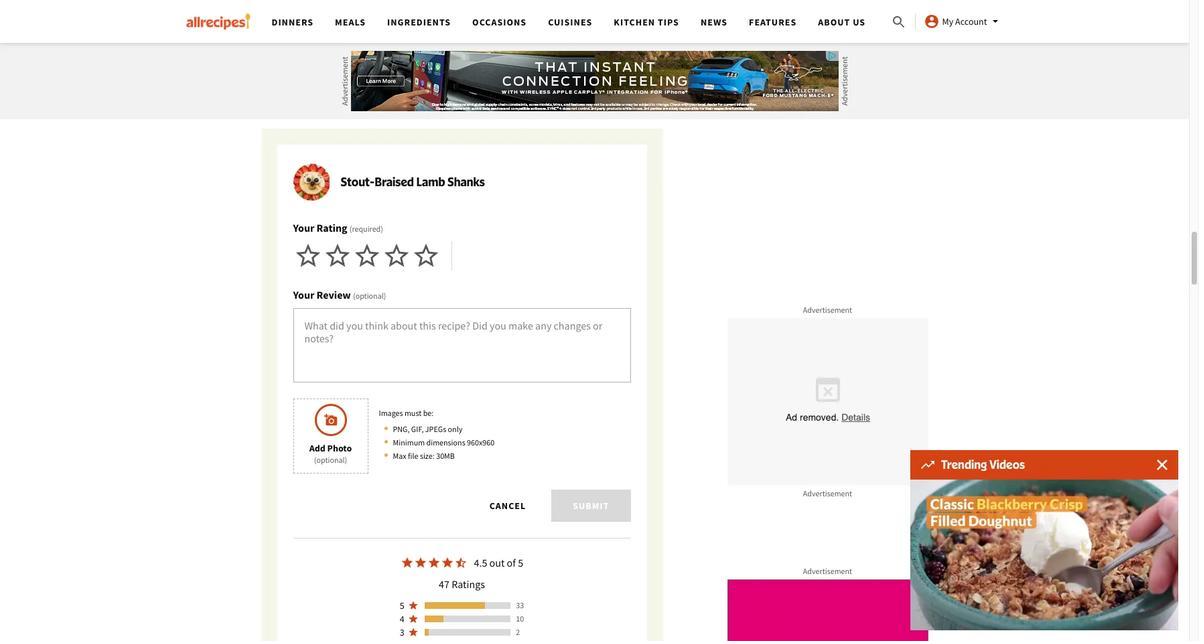Task type: describe. For each thing, give the bounding box(es) containing it.
minimum
[[393, 438, 425, 448]]

size:
[[420, 451, 435, 461]]

out
[[490, 556, 505, 570]]

star image for 5
[[408, 601, 419, 611]]

cancel
[[490, 500, 526, 512]]

add photo image
[[324, 414, 338, 427]]

rating
[[317, 221, 348, 235]]

about us link
[[819, 16, 866, 28]]

960x960
[[467, 438, 495, 448]]

shanks
[[448, 175, 485, 189]]

must
[[405, 408, 422, 418]]

tips
[[658, 16, 680, 28]]

3
[[400, 627, 405, 639]]

stout-braised lamb shanks
[[341, 175, 485, 189]]

images must be: png, gif, jpegs only minimum dimensions 960x960 max file size: 30mb
[[379, 408, 495, 461]]

33
[[516, 601, 524, 611]]

occasions link
[[473, 16, 527, 28]]

gif,
[[411, 424, 424, 434]]

features link
[[749, 16, 797, 28]]

meals link
[[335, 16, 366, 28]]

my
[[943, 15, 954, 27]]

2
[[516, 627, 520, 637]]

community guidelines about reviews.
[[334, 95, 525, 111]]

cuisines
[[548, 16, 593, 28]]

kitchen tips
[[614, 16, 680, 28]]

nutrition
[[313, 10, 358, 25]]

submit button
[[552, 490, 631, 522]]

2 star image from the left
[[428, 556, 441, 570]]

max
[[393, 451, 407, 461]]

your rating (required)
[[293, 221, 383, 235]]

add photo (optional)
[[310, 442, 352, 465]]

(39)
[[352, 59, 394, 88]]

review
[[317, 288, 351, 302]]

lamb
[[417, 175, 445, 189]]

images
[[379, 408, 403, 418]]

cuisines link
[[548, 16, 593, 28]]

trending videos
[[942, 458, 1026, 472]]

add
[[310, 442, 326, 454]]

navigation containing dinners
[[261, 0, 891, 43]]

braised
[[375, 175, 414, 189]]

my account button
[[924, 13, 1004, 29]]

account
[[956, 15, 988, 27]]

star image for 4
[[408, 614, 419, 625]]

show
[[261, 10, 289, 25]]

4
[[400, 613, 405, 625]]



Task type: vqa. For each thing, say whether or not it's contained in the screenshot.
Community Guidelines about reviews. at the top left
yes



Task type: locate. For each thing, give the bounding box(es) containing it.
jpegs
[[426, 424, 447, 434]]

be:
[[423, 408, 434, 418]]

0 vertical spatial your
[[293, 221, 315, 235]]

news
[[701, 16, 728, 28]]

(optional) inside add photo (optional)
[[314, 455, 347, 465]]

reviews.
[[484, 95, 525, 111]]

occasions
[[473, 16, 527, 28]]

0 horizontal spatial 5
[[400, 600, 405, 612]]

1 vertical spatial (optional)
[[314, 455, 347, 465]]

close image
[[1158, 460, 1168, 471]]

community
[[334, 95, 393, 111]]

5 right of
[[518, 556, 524, 570]]

your left rating
[[293, 221, 315, 235]]

(optional) down photo
[[314, 455, 347, 465]]

features
[[749, 16, 797, 28]]

png,
[[393, 424, 410, 434]]

about
[[819, 16, 851, 28]]

(required)
[[350, 224, 383, 234]]

(optional) right review
[[353, 291, 386, 301]]

1 vertical spatial 5
[[400, 600, 405, 612]]

star image for 3
[[408, 627, 419, 638]]

caret_down image
[[988, 13, 1004, 29]]

1 horizontal spatial 5
[[518, 556, 524, 570]]

show full nutrition label button
[[261, 8, 388, 27]]

photo
[[328, 442, 352, 454]]

meals
[[335, 16, 366, 28]]

0 horizontal spatial star image
[[401, 556, 414, 570]]

(optional) for review
[[353, 291, 386, 301]]

1 vertical spatial your
[[293, 288, 315, 302]]

star image
[[401, 556, 414, 570], [428, 556, 441, 570]]

your for your rating
[[293, 221, 315, 235]]

about
[[451, 95, 481, 111]]

star image left star half image
[[401, 556, 414, 570]]

your left review
[[293, 288, 315, 302]]

community guidelines link
[[334, 95, 449, 111]]

advertisement region
[[728, 0, 929, 17], [351, 51, 839, 111], [728, 318, 929, 486], [728, 580, 929, 642]]

of
[[507, 556, 516, 570]]

30mb
[[437, 451, 455, 461]]

trending
[[942, 458, 988, 472]]

10
[[516, 614, 524, 624]]

47
[[439, 578, 450, 591]]

dimensions
[[427, 438, 466, 448]]

star image up '47'
[[428, 556, 441, 570]]

your
[[293, 221, 315, 235], [293, 288, 315, 302]]

your for your review
[[293, 288, 315, 302]]

dinners link
[[272, 16, 314, 28]]

file
[[408, 451, 419, 461]]

ingredients link
[[388, 16, 451, 28]]

0 vertical spatial 5
[[518, 556, 524, 570]]

47 ratings
[[439, 578, 485, 591]]

search image
[[891, 14, 907, 30]]

show full nutrition label
[[261, 10, 388, 25]]

videos
[[990, 458, 1026, 472]]

news link
[[701, 16, 728, 28]]

4.5 out of 5
[[474, 556, 524, 570]]

5 up 4
[[400, 600, 405, 612]]

full
[[292, 10, 310, 25]]

1 your from the top
[[293, 221, 315, 235]]

5
[[518, 556, 524, 570], [400, 600, 405, 612]]

reviews (39)
[[261, 59, 394, 88]]

1 horizontal spatial (optional)
[[353, 291, 386, 301]]

home image
[[186, 13, 250, 29]]

ingredients
[[388, 16, 451, 28]]

What did you think about this recipe? Did you make any changes or notes? text field
[[293, 308, 631, 383]]

navigation
[[261, 0, 891, 43]]

star image
[[414, 556, 428, 570], [441, 556, 454, 570], [408, 601, 419, 611], [408, 614, 419, 625], [408, 627, 419, 638]]

2 your from the top
[[293, 288, 315, 302]]

4.5
[[474, 556, 488, 570]]

0 vertical spatial (optional)
[[353, 291, 386, 301]]

kitchen tips link
[[614, 16, 680, 28]]

dinners
[[272, 16, 314, 28]]

label
[[361, 10, 388, 25]]

us
[[853, 16, 866, 28]]

0 horizontal spatial (optional)
[[314, 455, 347, 465]]

ratings
[[452, 578, 485, 591]]

1 star image from the left
[[401, 556, 414, 570]]

your review (optional)
[[293, 288, 386, 302]]

trending image
[[922, 461, 935, 469]]

(optional) inside your review (optional)
[[353, 291, 386, 301]]

only
[[448, 424, 463, 434]]

cancel button
[[472, 490, 544, 522]]

kitchen
[[614, 16, 656, 28]]

guidelines
[[395, 95, 449, 111]]

1 horizontal spatial star image
[[428, 556, 441, 570]]

stout-
[[341, 175, 375, 189]]

submit
[[573, 500, 610, 512]]

video player application
[[911, 480, 1179, 631]]

about us
[[819, 16, 866, 28]]

my account
[[943, 15, 988, 27]]

(optional) for photo
[[314, 455, 347, 465]]

(optional)
[[353, 291, 386, 301], [314, 455, 347, 465]]

reviews
[[261, 59, 347, 88]]

star half image
[[454, 556, 468, 570]]

account image
[[924, 13, 940, 29]]



